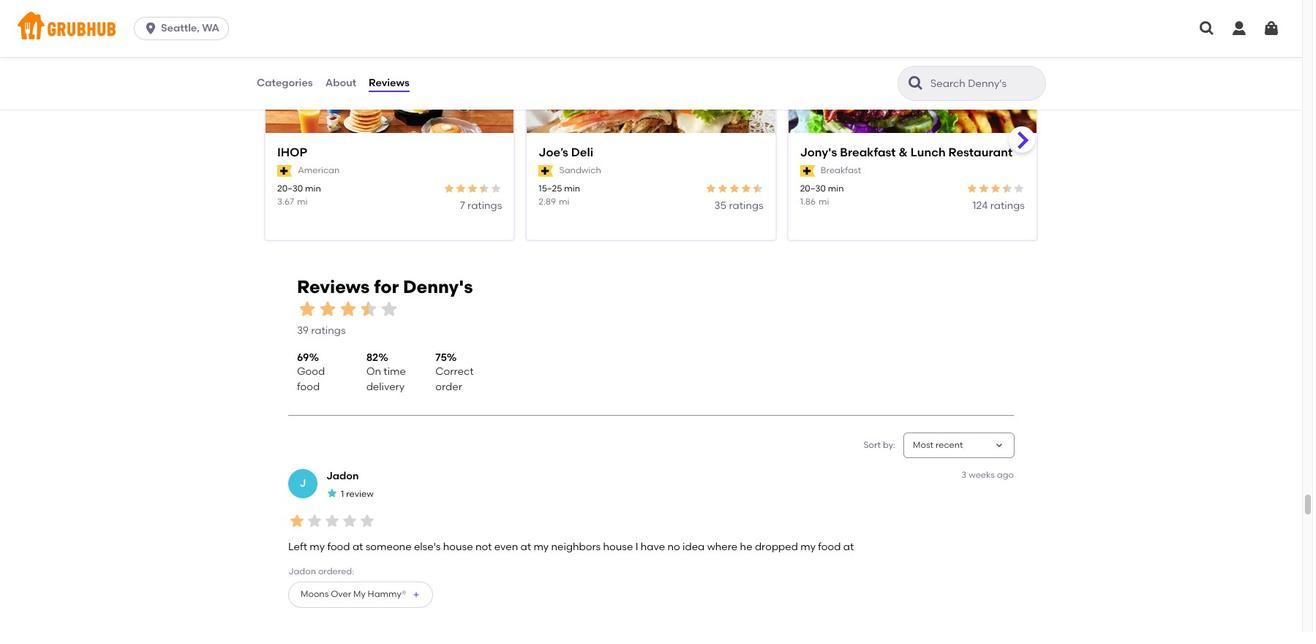 Task type: locate. For each thing, give the bounding box(es) containing it.
39
[[297, 325, 309, 338]]

min for joe's deli
[[564, 184, 580, 194]]

2 save this restaurant button from the left
[[737, 46, 763, 72]]

35 ratings
[[714, 199, 763, 212]]

min
[[305, 184, 321, 194], [564, 184, 580, 194], [828, 184, 844, 194]]

2.89
[[539, 197, 556, 207]]

sort
[[864, 440, 881, 451]]

3 save this restaurant button from the left
[[999, 46, 1025, 72]]

2 min from the left
[[564, 184, 580, 194]]

save this restaurant image for jony's breakfast & lunch restaurant
[[1003, 50, 1020, 68]]

review
[[346, 489, 374, 500]]

1 horizontal spatial food
[[327, 542, 350, 554]]

restaurant
[[949, 146, 1013, 160]]

&
[[899, 146, 908, 160]]

20–30 min 1.86 mi
[[800, 184, 844, 207]]

2 mi from the left
[[559, 197, 569, 207]]

0 horizontal spatial min
[[305, 184, 321, 194]]

mi inside 20–30 min 3.67 mi
[[297, 197, 308, 207]]

0 vertical spatial jadon
[[326, 471, 359, 483]]

correct
[[436, 366, 474, 378]]

breakfast
[[840, 146, 896, 160], [821, 165, 861, 176]]

svg image
[[1198, 20, 1216, 37], [1230, 20, 1248, 37], [143, 21, 158, 36]]

where
[[707, 542, 738, 554]]

mi inside the 15–25 min 2.89 mi
[[559, 197, 569, 207]]

0 horizontal spatial food
[[297, 381, 320, 393]]

food inside 69 good food
[[297, 381, 320, 393]]

0 horizontal spatial at
[[353, 542, 363, 554]]

my right left
[[310, 542, 325, 554]]

2 horizontal spatial save this restaurant image
[[1264, 50, 1282, 68]]

subscription pass image down ihop
[[277, 165, 292, 177]]

min down jony's
[[828, 184, 844, 194]]

20–30 inside 20–30 min 1.86 mi
[[800, 184, 826, 194]]

0 horizontal spatial svg image
[[143, 21, 158, 36]]

min inside the 15–25 min 2.89 mi
[[564, 184, 580, 194]]

search icon image
[[907, 75, 925, 92]]

0 horizontal spatial mi
[[297, 197, 308, 207]]

1 min from the left
[[305, 184, 321, 194]]

he
[[740, 542, 752, 554]]

order
[[436, 381, 462, 393]]

food down good
[[297, 381, 320, 393]]

20–30
[[277, 184, 303, 194], [800, 184, 826, 194]]

1 horizontal spatial house
[[603, 542, 633, 554]]

house
[[443, 542, 473, 554], [603, 542, 633, 554]]

over
[[331, 590, 351, 600]]

1 mi from the left
[[297, 197, 308, 207]]

jadon for jadon
[[326, 471, 359, 483]]

hammy®
[[368, 590, 406, 600]]

mi inside 20–30 min 1.86 mi
[[819, 197, 829, 207]]

2 horizontal spatial at
[[843, 542, 854, 554]]

food up the "ordered:"
[[327, 542, 350, 554]]

1 save this restaurant image from the left
[[742, 50, 759, 68]]

recent
[[936, 440, 963, 451]]

at right even
[[521, 542, 531, 554]]

j
[[300, 478, 306, 490]]

124
[[973, 199, 988, 212]]

1 horizontal spatial 20–30
[[800, 184, 826, 194]]

mi right the 2.89
[[559, 197, 569, 207]]

1 vertical spatial jadon
[[288, 567, 316, 577]]

save this restaurant image for joe's deli
[[742, 50, 759, 68]]

1 vertical spatial breakfast
[[821, 165, 861, 176]]

reviews
[[369, 77, 410, 89], [297, 277, 370, 298]]

have
[[641, 542, 665, 554]]

dropped
[[755, 542, 798, 554]]

subscription pass image down jony's
[[800, 165, 815, 177]]

ratings right 124
[[990, 199, 1025, 212]]

75 correct order
[[436, 352, 474, 393]]

20–30 up 1.86
[[800, 184, 826, 194]]

min for jony's breakfast & lunch restaurant
[[828, 184, 844, 194]]

3 weeks ago
[[961, 471, 1014, 481]]

3 my from the left
[[801, 542, 816, 554]]

2 20–30 from the left
[[800, 184, 826, 194]]

i
[[635, 542, 638, 554]]

1 horizontal spatial at
[[521, 542, 531, 554]]

0 horizontal spatial save this restaurant image
[[742, 50, 759, 68]]

20–30 up the '3.67'
[[277, 184, 303, 194]]

1 horizontal spatial jadon
[[326, 471, 359, 483]]

min inside 20–30 min 1.86 mi
[[828, 184, 844, 194]]

1 horizontal spatial mi
[[559, 197, 569, 207]]

food
[[297, 381, 320, 393], [327, 542, 350, 554], [818, 542, 841, 554]]

house left not at the bottom left of page
[[443, 542, 473, 554]]

2 horizontal spatial subscription pass image
[[800, 165, 815, 177]]

1 subscription pass image from the left
[[277, 165, 292, 177]]

0 horizontal spatial subscription pass image
[[277, 165, 292, 177]]

1 20–30 from the left
[[277, 184, 303, 194]]

at left someone
[[353, 542, 363, 554]]

joe's deli logo image
[[527, 37, 775, 160]]

2 horizontal spatial mi
[[819, 197, 829, 207]]

ratings right "7"
[[468, 199, 502, 212]]

seattle,
[[161, 22, 200, 34]]

jony's
[[800, 146, 837, 160]]

82 on time delivery
[[366, 352, 406, 393]]

my left neighbors
[[534, 542, 549, 554]]

jadon down left
[[288, 567, 316, 577]]

1 horizontal spatial my
[[534, 542, 549, 554]]

1 at from the left
[[353, 542, 363, 554]]

ratings right 39
[[311, 325, 346, 338]]

subscription pass image for ihop
[[277, 165, 292, 177]]

3 at from the left
[[843, 542, 854, 554]]

0 horizontal spatial house
[[443, 542, 473, 554]]

0 horizontal spatial my
[[310, 542, 325, 554]]

not
[[475, 542, 492, 554]]

ratings right 35
[[729, 199, 763, 212]]

weeks
[[969, 471, 995, 481]]

breakfast left &
[[840, 146, 896, 160]]

0 horizontal spatial 20–30
[[277, 184, 303, 194]]

save this restaurant button
[[476, 46, 502, 72], [737, 46, 763, 72], [999, 46, 1025, 72], [1260, 46, 1286, 72]]

1 horizontal spatial svg image
[[1198, 20, 1216, 37]]

about button
[[325, 57, 357, 110]]

at
[[353, 542, 363, 554], [521, 542, 531, 554], [843, 542, 854, 554]]

caret down icon image
[[993, 440, 1005, 452]]

lunch
[[911, 146, 946, 160]]

my
[[353, 590, 366, 600]]

jadon up '1'
[[326, 471, 359, 483]]

food for good
[[297, 381, 320, 393]]

3 min from the left
[[828, 184, 844, 194]]

time
[[384, 366, 406, 378]]

someone
[[366, 542, 412, 554]]

categories
[[257, 77, 313, 89]]

mi right 1.86
[[819, 197, 829, 207]]

jony's breakfast & lunch restaurant
[[800, 146, 1013, 160]]

deli
[[571, 146, 593, 160]]

15–25 min 2.89 mi
[[539, 184, 580, 207]]

1 horizontal spatial save this restaurant image
[[1003, 50, 1020, 68]]

jadon
[[326, 471, 359, 483], [288, 567, 316, 577]]

ago
[[997, 471, 1014, 481]]

1 my from the left
[[310, 542, 325, 554]]

2 subscription pass image from the left
[[539, 165, 553, 177]]

on
[[366, 366, 381, 378]]

2 horizontal spatial min
[[828, 184, 844, 194]]

1 vertical spatial reviews
[[297, 277, 370, 298]]

ratings
[[468, 199, 502, 212], [729, 199, 763, 212], [990, 199, 1025, 212], [311, 325, 346, 338]]

4 save this restaurant button from the left
[[1260, 46, 1286, 72]]

moons over my hammy® button
[[288, 582, 433, 609]]

2 horizontal spatial my
[[801, 542, 816, 554]]

min down american
[[305, 184, 321, 194]]

reviews up "39 ratings"
[[297, 277, 370, 298]]

subscription pass image
[[277, 165, 292, 177], [539, 165, 553, 177], [800, 165, 815, 177]]

save this restaurant image
[[742, 50, 759, 68], [1003, 50, 1020, 68], [1264, 50, 1282, 68]]

124 ratings
[[973, 199, 1025, 212]]

0 vertical spatial reviews
[[369, 77, 410, 89]]

star icon image
[[444, 183, 455, 195], [455, 183, 467, 195], [467, 183, 479, 195], [479, 183, 490, 195], [479, 183, 490, 195], [490, 183, 502, 195], [705, 183, 717, 195], [717, 183, 728, 195], [728, 183, 740, 195], [740, 183, 752, 195], [752, 183, 763, 195], [752, 183, 763, 195], [966, 183, 978, 195], [978, 183, 990, 195], [990, 183, 1001, 195], [1001, 183, 1013, 195], [1001, 183, 1013, 195], [1013, 183, 1025, 195], [297, 299, 317, 320], [317, 299, 338, 320], [338, 299, 358, 320], [358, 299, 379, 320], [358, 299, 379, 320], [379, 299, 399, 320], [326, 488, 338, 499], [288, 513, 306, 530], [306, 513, 323, 530], [323, 513, 341, 530], [341, 513, 358, 530], [358, 513, 376, 530]]

subscription pass image up 15–25
[[539, 165, 553, 177]]

reviews right about
[[369, 77, 410, 89]]

good
[[297, 366, 325, 378]]

1 horizontal spatial min
[[564, 184, 580, 194]]

my right dropped on the right bottom of page
[[801, 542, 816, 554]]

joe's deli link
[[539, 145, 763, 162]]

joe's
[[539, 146, 568, 160]]

min down sandwich
[[564, 184, 580, 194]]

ihop link
[[277, 145, 502, 162]]

3 mi from the left
[[819, 197, 829, 207]]

my
[[310, 542, 325, 554], [534, 542, 549, 554], [801, 542, 816, 554]]

at right dropped on the right bottom of page
[[843, 542, 854, 554]]

1 horizontal spatial subscription pass image
[[539, 165, 553, 177]]

0 horizontal spatial jadon
[[288, 567, 316, 577]]

3 subscription pass image from the left
[[800, 165, 815, 177]]

house left i
[[603, 542, 633, 554]]

1 save this restaurant button from the left
[[476, 46, 502, 72]]

Search Denny's  search field
[[929, 77, 1041, 91]]

mi right the '3.67'
[[297, 197, 308, 207]]

2 save this restaurant image from the left
[[1003, 50, 1020, 68]]

20–30 inside 20–30 min 3.67 mi
[[277, 184, 303, 194]]

min inside 20–30 min 3.67 mi
[[305, 184, 321, 194]]

7
[[460, 199, 465, 212]]

breakfast down jony's
[[821, 165, 861, 176]]

7 ratings
[[460, 199, 502, 212]]

food right dropped on the right bottom of page
[[818, 542, 841, 554]]

neighbors
[[551, 542, 601, 554]]

reviews inside button
[[369, 77, 410, 89]]

mi
[[297, 197, 308, 207], [559, 197, 569, 207], [819, 197, 829, 207]]



Task type: describe. For each thing, give the bounding box(es) containing it.
sandwich
[[559, 165, 601, 176]]

20–30 for ihop
[[277, 184, 303, 194]]

jadon for jadon ordered:
[[288, 567, 316, 577]]

20–30 for jony's breakfast & lunch restaurant
[[800, 184, 826, 194]]

20–30 min 3.67 mi
[[277, 184, 321, 207]]

reviews for reviews for denny's
[[297, 277, 370, 298]]

2 horizontal spatial food
[[818, 542, 841, 554]]

seattle, wa
[[161, 22, 219, 34]]

left my food at someone else's house not even at my neighbors house  i have no idea where he dropped my food at
[[288, 542, 854, 554]]

jadon ordered:
[[288, 567, 354, 577]]

35
[[714, 199, 726, 212]]

82
[[366, 352, 378, 364]]

reviews for reviews
[[369, 77, 410, 89]]

ratings for jony's breakfast & lunch restaurant
[[990, 199, 1025, 212]]

39 ratings
[[297, 325, 346, 338]]

wa
[[202, 22, 219, 34]]

0 vertical spatial breakfast
[[840, 146, 896, 160]]

even
[[494, 542, 518, 554]]

else's
[[414, 542, 441, 554]]

ordered:
[[318, 567, 354, 577]]

2 horizontal spatial svg image
[[1230, 20, 1248, 37]]

svg image
[[1263, 20, 1280, 37]]

mi for jony's breakfast & lunch restaurant
[[819, 197, 829, 207]]

15–25
[[539, 184, 562, 194]]

2 house from the left
[[603, 542, 633, 554]]

svg image inside seattle, wa button
[[143, 21, 158, 36]]

ihop logo image
[[266, 37, 514, 160]]

plus icon image
[[412, 591, 421, 600]]

american
[[298, 165, 340, 176]]

reviews button
[[368, 57, 410, 110]]

subscription pass image for joe's deli
[[539, 165, 553, 177]]

food for my
[[327, 542, 350, 554]]

3
[[961, 471, 967, 481]]

ihop
[[277, 146, 307, 160]]

3 save this restaurant image from the left
[[1264, 50, 1282, 68]]

most recent
[[913, 440, 963, 451]]

joe's deli
[[539, 146, 593, 160]]

for
[[374, 277, 399, 298]]

moons
[[301, 590, 329, 600]]

1
[[341, 489, 344, 500]]

seattle, wa button
[[134, 17, 235, 40]]

2 at from the left
[[521, 542, 531, 554]]

by:
[[883, 440, 895, 451]]

most
[[913, 440, 933, 451]]

min for ihop
[[305, 184, 321, 194]]

ratings for ihop
[[468, 199, 502, 212]]

left
[[288, 542, 307, 554]]

save this restaurant image
[[480, 50, 498, 68]]

sort by:
[[864, 440, 895, 451]]

reviews for denny's
[[297, 277, 473, 298]]

Sort by: field
[[913, 440, 963, 452]]

1 review
[[341, 489, 374, 500]]

save this restaurant button for ihop
[[476, 46, 502, 72]]

denny's
[[403, 277, 473, 298]]

1.86
[[800, 197, 816, 207]]

69
[[297, 352, 309, 364]]

subscription pass image for jony's breakfast & lunch restaurant
[[800, 165, 815, 177]]

idea
[[683, 542, 705, 554]]

2 my from the left
[[534, 542, 549, 554]]

75
[[436, 352, 447, 364]]

no
[[667, 542, 680, 554]]

moons over my hammy®
[[301, 590, 406, 600]]

jony's breakfast & lunch restaurant link
[[800, 145, 1025, 162]]

save this restaurant button for joe's deli
[[737, 46, 763, 72]]

mi for joe's deli
[[559, 197, 569, 207]]

jony's breakfast & lunch restaurant logo image
[[788, 37, 1037, 160]]

1 house from the left
[[443, 542, 473, 554]]

categories button
[[256, 57, 314, 110]]

mi for ihop
[[297, 197, 308, 207]]

save this restaurant button for jony's breakfast & lunch restaurant
[[999, 46, 1025, 72]]

ratings for joe's deli
[[729, 199, 763, 212]]

69 good food
[[297, 352, 325, 393]]

3.67
[[277, 197, 294, 207]]

about
[[325, 77, 356, 89]]

main navigation navigation
[[0, 0, 1302, 57]]

delivery
[[366, 381, 405, 393]]



Task type: vqa. For each thing, say whether or not it's contained in the screenshot.
subscription pass image to the right
yes



